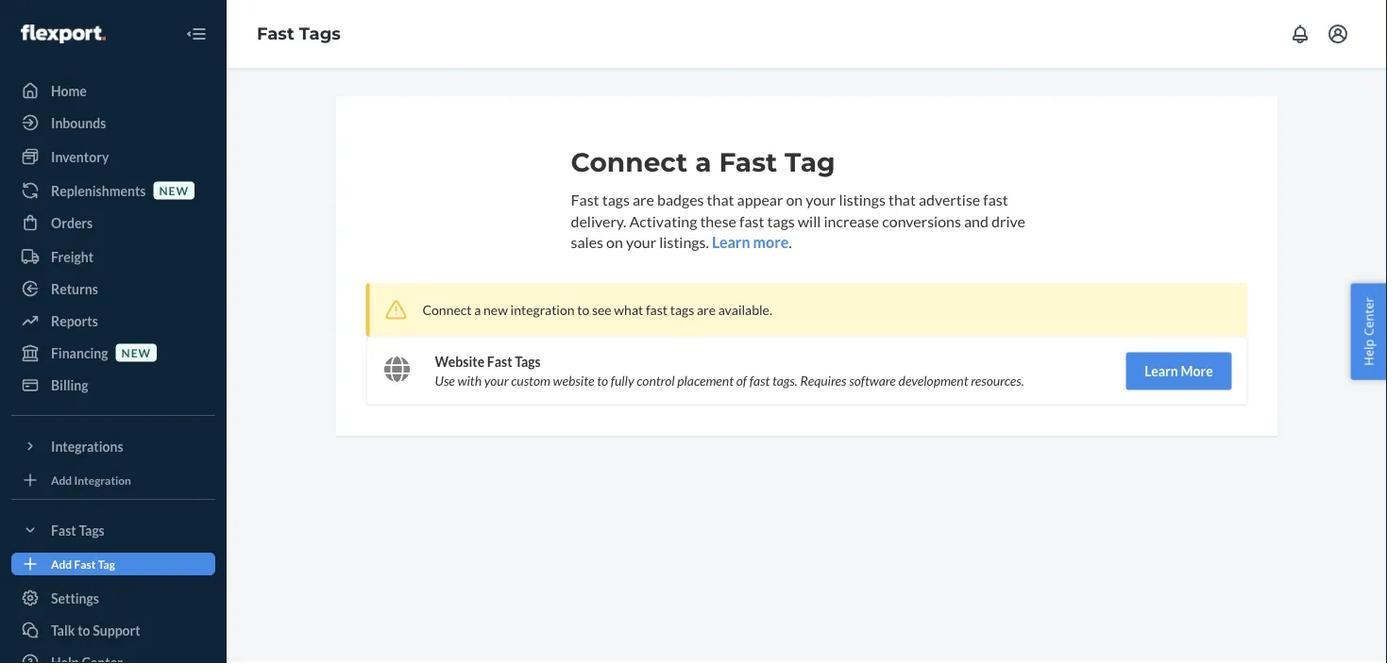 Task type: describe. For each thing, give the bounding box(es) containing it.
open account menu image
[[1327, 23, 1350, 45]]

.
[[789, 233, 792, 252]]

replenishments
[[51, 183, 146, 199]]

integration
[[511, 302, 575, 318]]

fast inside fast tags are badges that appear on your listings that advertise fast delivery. activating these fast tags will increase conversions and drive sales on your listings.
[[571, 190, 599, 209]]

add integration link
[[11, 469, 215, 492]]

add fast tag
[[51, 558, 115, 571]]

add for add integration
[[51, 474, 72, 487]]

0 vertical spatial tags
[[602, 190, 630, 209]]

delivery.
[[571, 212, 627, 230]]

new for financing
[[121, 346, 151, 360]]

increase
[[824, 212, 880, 230]]

activating
[[629, 212, 697, 230]]

open notifications image
[[1289, 23, 1312, 45]]

billing
[[51, 377, 88, 393]]

to inside "button"
[[78, 623, 90, 639]]

billing link
[[11, 370, 215, 400]]

learn more button
[[1126, 353, 1232, 391]]

returns link
[[11, 274, 215, 304]]

requires
[[800, 373, 847, 389]]

advertise
[[919, 190, 981, 209]]

with
[[458, 373, 482, 389]]

1 horizontal spatial are
[[697, 302, 716, 318]]

add for add fast tag
[[51, 558, 72, 571]]

new for replenishments
[[159, 184, 189, 197]]

listings
[[839, 190, 886, 209]]

flexport logo image
[[21, 25, 106, 43]]

inbounds link
[[11, 108, 215, 138]]

tags inside dropdown button
[[79, 523, 105, 539]]

use
[[435, 373, 455, 389]]

will
[[798, 212, 821, 230]]

integration
[[74, 474, 131, 487]]

fast tags button
[[11, 516, 215, 546]]

1 horizontal spatial tags
[[670, 302, 694, 318]]

tags inside website fast tags use with your custom website to fully control placement of fast tags. requires software development resources.
[[515, 354, 541, 370]]

sales
[[571, 233, 604, 252]]

1 vertical spatial tags
[[767, 212, 795, 230]]

listings.
[[660, 233, 709, 252]]

these
[[700, 212, 737, 230]]

fully
[[611, 373, 634, 389]]

help
[[1360, 340, 1377, 366]]

your inside website fast tags use with your custom website to fully control placement of fast tags. requires software development resources.
[[484, 373, 509, 389]]

to inside website fast tags use with your custom website to fully control placement of fast tags. requires software development resources.
[[597, 373, 608, 389]]

close navigation image
[[185, 23, 208, 45]]

learn for learn more .
[[712, 233, 750, 252]]

0 horizontal spatial on
[[606, 233, 623, 252]]

add fast tag link
[[11, 553, 215, 576]]

connect for connect a new integration to see what fast tags are available.
[[423, 302, 472, 318]]

1 horizontal spatial tag
[[785, 146, 836, 179]]

learn more
[[1145, 364, 1213, 380]]

website fast tags use with your custom website to fully control placement of fast tags. requires software development resources.
[[435, 354, 1024, 389]]

connect a fast tag
[[571, 146, 836, 179]]

globe image
[[384, 357, 410, 383]]

fast inside website fast tags use with your custom website to fully control placement of fast tags. requires software development resources.
[[487, 354, 512, 370]]

support
[[93, 623, 140, 639]]

fast tags are badges that appear on your listings that advertise fast delivery. activating these fast tags will increase conversions and drive sales on your listings.
[[571, 190, 1026, 252]]

inventory link
[[11, 142, 215, 172]]

reports link
[[11, 306, 215, 336]]

0 vertical spatial to
[[577, 302, 590, 318]]

badges
[[657, 190, 704, 209]]

settings
[[51, 591, 99, 607]]

integrations button
[[11, 432, 215, 462]]

a for new
[[474, 302, 481, 318]]

learn for learn more
[[1145, 364, 1179, 380]]

0 vertical spatial tags
[[299, 23, 341, 44]]

fast right what on the left
[[646, 302, 668, 318]]



Task type: locate. For each thing, give the bounding box(es) containing it.
0 vertical spatial connect
[[571, 146, 688, 179]]

control
[[637, 373, 675, 389]]

talk
[[51, 623, 75, 639]]

new left integration
[[484, 302, 508, 318]]

are up activating
[[633, 190, 654, 209]]

center
[[1360, 298, 1377, 336]]

1 vertical spatial add
[[51, 558, 72, 571]]

2 vertical spatial to
[[78, 623, 90, 639]]

learn left more
[[1145, 364, 1179, 380]]

connect up badges
[[571, 146, 688, 179]]

2 horizontal spatial tags
[[767, 212, 795, 230]]

available.
[[719, 302, 772, 318]]

1 vertical spatial tag
[[98, 558, 115, 571]]

your up will
[[806, 190, 836, 209]]

software
[[849, 373, 896, 389]]

to
[[577, 302, 590, 318], [597, 373, 608, 389], [78, 623, 90, 639]]

add left integration
[[51, 474, 72, 487]]

0 vertical spatial on
[[786, 190, 803, 209]]

2 horizontal spatial your
[[806, 190, 836, 209]]

2 vertical spatial tags
[[79, 523, 105, 539]]

1 vertical spatial learn
[[1145, 364, 1179, 380]]

fast inside website fast tags use with your custom website to fully control placement of fast tags. requires software development resources.
[[750, 373, 770, 389]]

orders link
[[11, 208, 215, 238]]

2 horizontal spatial new
[[484, 302, 508, 318]]

1 vertical spatial are
[[697, 302, 716, 318]]

on
[[786, 190, 803, 209], [606, 233, 623, 252]]

add up settings
[[51, 558, 72, 571]]

resources.
[[971, 373, 1024, 389]]

fast
[[257, 23, 294, 44], [719, 146, 778, 179], [571, 190, 599, 209], [487, 354, 512, 370], [51, 523, 76, 539], [74, 558, 96, 571]]

your
[[806, 190, 836, 209], [626, 233, 657, 252], [484, 373, 509, 389]]

0 horizontal spatial are
[[633, 190, 654, 209]]

integrations
[[51, 439, 123, 455]]

fast inside add fast tag link
[[74, 558, 96, 571]]

are left available.
[[697, 302, 716, 318]]

fast right of
[[750, 373, 770, 389]]

0 vertical spatial new
[[159, 184, 189, 197]]

to left fully
[[597, 373, 608, 389]]

are inside fast tags are badges that appear on your listings that advertise fast delivery. activating these fast tags will increase conversions and drive sales on your listings.
[[633, 190, 654, 209]]

1 horizontal spatial tags
[[299, 23, 341, 44]]

fast right "close navigation" icon
[[257, 23, 294, 44]]

0 horizontal spatial tag
[[98, 558, 115, 571]]

learn inside button
[[1145, 364, 1179, 380]]

help center
[[1360, 298, 1377, 366]]

tags up "delivery."
[[602, 190, 630, 209]]

home link
[[11, 76, 215, 106]]

financing
[[51, 345, 108, 361]]

tags
[[299, 23, 341, 44], [515, 354, 541, 370], [79, 523, 105, 539]]

1 vertical spatial connect
[[423, 302, 472, 318]]

learn more .
[[712, 233, 792, 252]]

a up the website
[[474, 302, 481, 318]]

inventory
[[51, 149, 109, 165]]

fast up custom
[[487, 354, 512, 370]]

website
[[553, 373, 595, 389]]

1 vertical spatial new
[[484, 302, 508, 318]]

1 horizontal spatial on
[[786, 190, 803, 209]]

of
[[736, 373, 747, 389]]

1 vertical spatial tags
[[515, 354, 541, 370]]

freight link
[[11, 242, 215, 272]]

2 horizontal spatial tags
[[515, 354, 541, 370]]

tag down fast tags dropdown button
[[98, 558, 115, 571]]

learn more button
[[712, 232, 789, 254]]

help center button
[[1351, 284, 1387, 380]]

1 horizontal spatial learn
[[1145, 364, 1179, 380]]

2 that from the left
[[889, 190, 916, 209]]

2 horizontal spatial to
[[597, 373, 608, 389]]

on up will
[[786, 190, 803, 209]]

tag up will
[[785, 146, 836, 179]]

0 horizontal spatial tags
[[602, 190, 630, 209]]

0 vertical spatial add
[[51, 474, 72, 487]]

appear
[[737, 190, 783, 209]]

a
[[695, 146, 712, 179], [474, 302, 481, 318]]

talk to support button
[[11, 616, 215, 646]]

0 horizontal spatial your
[[484, 373, 509, 389]]

0 horizontal spatial to
[[78, 623, 90, 639]]

learn down 'these'
[[712, 233, 750, 252]]

a up badges
[[695, 146, 712, 179]]

connect
[[571, 146, 688, 179], [423, 302, 472, 318]]

see
[[592, 302, 612, 318]]

1 vertical spatial on
[[606, 233, 623, 252]]

freight
[[51, 249, 94, 265]]

fast
[[984, 190, 1008, 209], [740, 212, 765, 230], [646, 302, 668, 318], [750, 373, 770, 389]]

connect for connect a fast tag
[[571, 146, 688, 179]]

fast tags link
[[257, 23, 341, 44]]

drive
[[992, 212, 1026, 230]]

1 horizontal spatial to
[[577, 302, 590, 318]]

tag
[[785, 146, 836, 179], [98, 558, 115, 571]]

learn
[[712, 233, 750, 252], [1145, 364, 1179, 380]]

1 horizontal spatial fast tags
[[257, 23, 341, 44]]

new
[[159, 184, 189, 197], [484, 302, 508, 318], [121, 346, 151, 360]]

that
[[707, 190, 734, 209], [889, 190, 916, 209]]

inbounds
[[51, 115, 106, 131]]

fast up the drive
[[984, 190, 1008, 209]]

tags up .
[[767, 212, 795, 230]]

1 horizontal spatial connect
[[571, 146, 688, 179]]

custom
[[511, 373, 551, 389]]

fast inside fast tags dropdown button
[[51, 523, 76, 539]]

new down reports link
[[121, 346, 151, 360]]

1 vertical spatial your
[[626, 233, 657, 252]]

0 horizontal spatial learn
[[712, 233, 750, 252]]

2 add from the top
[[51, 558, 72, 571]]

website
[[435, 354, 485, 370]]

1 horizontal spatial that
[[889, 190, 916, 209]]

1 horizontal spatial a
[[695, 146, 712, 179]]

1 horizontal spatial your
[[626, 233, 657, 252]]

tags.
[[773, 373, 798, 389]]

your down activating
[[626, 233, 657, 252]]

0 vertical spatial fast tags
[[257, 23, 341, 44]]

more
[[753, 233, 789, 252]]

2 vertical spatial new
[[121, 346, 151, 360]]

returns
[[51, 281, 98, 297]]

orders
[[51, 215, 93, 231]]

connect up the website
[[423, 302, 472, 318]]

that up 'conversions'
[[889, 190, 916, 209]]

placement
[[677, 373, 734, 389]]

a for fast
[[695, 146, 712, 179]]

to left see
[[577, 302, 590, 318]]

2 vertical spatial your
[[484, 373, 509, 389]]

0 horizontal spatial connect
[[423, 302, 472, 318]]

and
[[964, 212, 989, 230]]

more
[[1181, 364, 1213, 380]]

add integration
[[51, 474, 131, 487]]

tags
[[602, 190, 630, 209], [767, 212, 795, 230], [670, 302, 694, 318]]

to right talk on the bottom left of page
[[78, 623, 90, 639]]

0 vertical spatial your
[[806, 190, 836, 209]]

0 vertical spatial tag
[[785, 146, 836, 179]]

fast up settings
[[74, 558, 96, 571]]

0 horizontal spatial new
[[121, 346, 151, 360]]

home
[[51, 83, 87, 99]]

that up 'these'
[[707, 190, 734, 209]]

2 vertical spatial tags
[[670, 302, 694, 318]]

talk to support
[[51, 623, 140, 639]]

your right "with"
[[484, 373, 509, 389]]

new up the orders link
[[159, 184, 189, 197]]

tags right what on the left
[[670, 302, 694, 318]]

0 vertical spatial learn
[[712, 233, 750, 252]]

1 vertical spatial a
[[474, 302, 481, 318]]

what
[[614, 302, 643, 318]]

0 horizontal spatial fast tags
[[51, 523, 105, 539]]

fast up "delivery."
[[571, 190, 599, 209]]

settings link
[[11, 584, 215, 614]]

1 vertical spatial fast tags
[[51, 523, 105, 539]]

1 horizontal spatial new
[[159, 184, 189, 197]]

1 add from the top
[[51, 474, 72, 487]]

on down "delivery."
[[606, 233, 623, 252]]

0 horizontal spatial tags
[[79, 523, 105, 539]]

0 vertical spatial a
[[695, 146, 712, 179]]

fast up learn more .
[[740, 212, 765, 230]]

1 that from the left
[[707, 190, 734, 209]]

development
[[899, 373, 969, 389]]

connect a new integration to see what fast tags are available.
[[423, 302, 772, 318]]

0 horizontal spatial that
[[707, 190, 734, 209]]

fast tags
[[257, 23, 341, 44], [51, 523, 105, 539]]

0 horizontal spatial a
[[474, 302, 481, 318]]

0 vertical spatial are
[[633, 190, 654, 209]]

add
[[51, 474, 72, 487], [51, 558, 72, 571]]

fast tags inside dropdown button
[[51, 523, 105, 539]]

1 vertical spatial to
[[597, 373, 608, 389]]

fast up appear
[[719, 146, 778, 179]]

reports
[[51, 313, 98, 329]]

are
[[633, 190, 654, 209], [697, 302, 716, 318]]

fast up add fast tag
[[51, 523, 76, 539]]

conversions
[[882, 212, 961, 230]]



Task type: vqa. For each thing, say whether or not it's contained in the screenshot.
the bottommost 11
no



